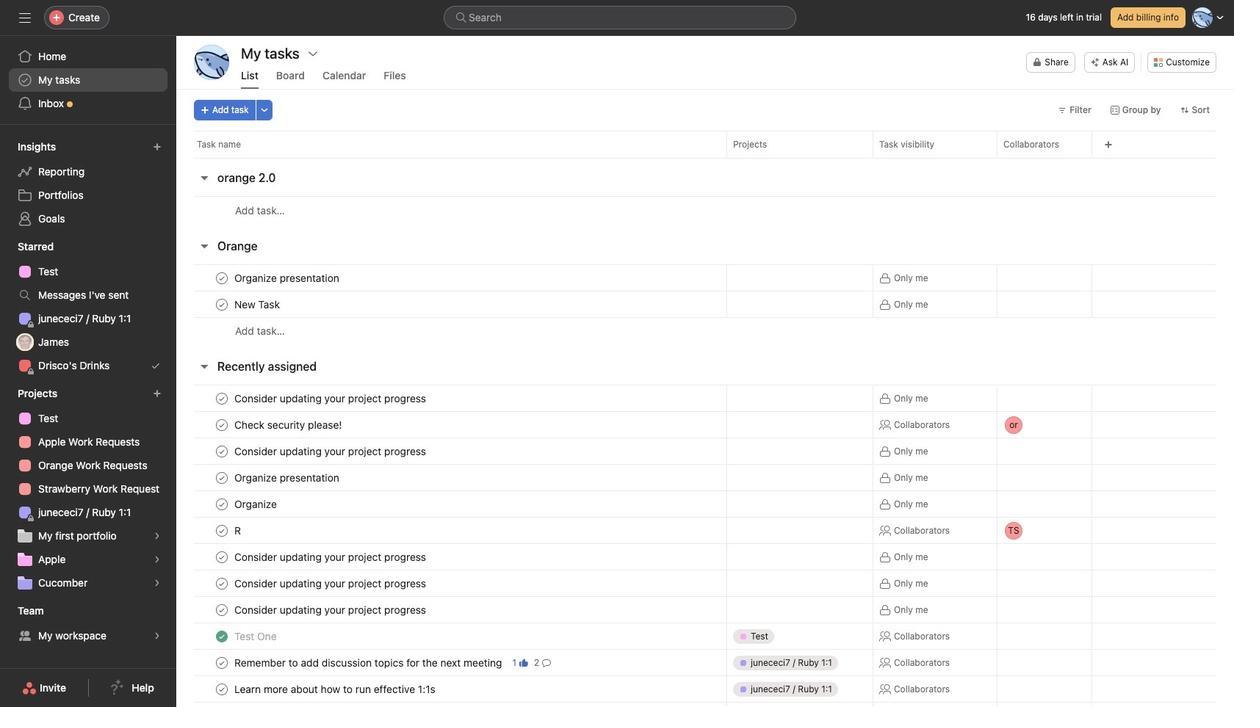 Task type: vqa. For each thing, say whether or not it's contained in the screenshot.
the Invite
no



Task type: describe. For each thing, give the bounding box(es) containing it.
linked projects for organize presentation cell for fifth task name text field from the bottom
[[727, 464, 874, 492]]

1 collapse task list for this group image from the top
[[198, 172, 210, 184]]

task name text field inside learn more about how to run effective 1:1s cell
[[232, 682, 440, 697]]

task name text field for mark complete option within the the r "cell"
[[232, 524, 248, 538]]

mark complete checkbox for task name text field inside the 'header orange' tree grid
[[213, 269, 231, 287]]

6 task name text field from the top
[[232, 603, 431, 618]]

mark complete image for third task name text field from the top of the page
[[213, 443, 231, 460]]

linked projects for consider updating your project progress cell for 2nd consider updating your project progress cell from the bottom of the header recently assigned 'tree grid'
[[727, 570, 874, 598]]

task name text field inside test one cell
[[232, 629, 281, 644]]

task name text field for 4th mark complete option from the bottom of the page
[[232, 550, 431, 565]]

5 mark complete checkbox from the top
[[213, 575, 231, 593]]

test one cell
[[176, 623, 727, 650]]

linked projects for new task cell
[[727, 291, 874, 318]]

mark complete image for task name text field inside the the organize cell
[[213, 496, 231, 513]]

task name text field inside 'header orange' tree grid
[[232, 271, 344, 286]]

insights element
[[0, 134, 176, 234]]

mark complete image for fifth task name text field from the bottom
[[213, 469, 231, 487]]

see details, my first portfolio image
[[153, 532, 162, 541]]

mark complete checkbox for task name text field inside the check security please! cell
[[213, 416, 231, 434]]

see details, my workspace image
[[153, 632, 162, 641]]

mark complete checkbox for task name text field inside the the organize cell
[[213, 496, 231, 513]]

check security please! cell
[[176, 412, 727, 439]]

header orange tree grid
[[176, 265, 1235, 345]]

5 consider updating your project progress cell from the top
[[176, 597, 727, 624]]

task name text field inside check security please! cell
[[232, 418, 347, 433]]

mark complete checkbox inside learn more about how to run effective 1:1s cell
[[213, 681, 231, 699]]

mark complete image for task name text box related to 4th mark complete option from the bottom of the page
[[213, 549, 231, 566]]

2 consider updating your project progress cell from the top
[[176, 438, 727, 465]]

mark complete image for third task name text field from the bottom
[[213, 602, 231, 619]]

linked projects for consider updating your project progress cell for fifth consider updating your project progress cell from the top of the header recently assigned 'tree grid'
[[727, 597, 874, 624]]

linked projects for check security please! cell
[[727, 412, 874, 439]]

learn more about how to run effective 1:1s cell
[[176, 676, 727, 703]]

organize cell
[[176, 491, 727, 518]]

new task cell
[[176, 291, 727, 318]]

linked projects for organize cell
[[727, 491, 874, 518]]

2 task name text field from the top
[[232, 391, 431, 406]]

collapse task list for this group image for header recently assigned 'tree grid'
[[198, 361, 210, 373]]

collapse task list for this group image for 'header orange' tree grid
[[198, 240, 210, 252]]

Completed checkbox
[[213, 628, 231, 646]]

projects element
[[0, 381, 176, 598]]



Task type: locate. For each thing, give the bounding box(es) containing it.
1 vertical spatial organize presentation cell
[[176, 464, 727, 492]]

mark complete image
[[213, 269, 231, 287], [213, 390, 231, 408], [213, 416, 231, 434], [213, 443, 231, 460], [213, 469, 231, 487], [213, 496, 231, 513], [213, 522, 231, 540], [213, 549, 231, 566], [213, 602, 231, 619], [213, 654, 231, 672], [213, 681, 231, 699]]

3 linked projects for consider updating your project progress cell from the top
[[727, 544, 874, 571]]

linked projects for r cell
[[727, 517, 874, 545]]

header recently assigned tree grid
[[176, 385, 1235, 708]]

7 task name text field from the top
[[232, 629, 281, 644]]

mark complete checkbox for fifth task name text box from the bottom
[[213, 390, 231, 408]]

add field image
[[1105, 140, 1113, 149]]

1 linked projects for consider updating your project progress cell from the top
[[727, 385, 874, 412]]

mark complete image for task name text field inside the 'header orange' tree grid
[[213, 269, 231, 287]]

mark complete image for task name text box in remember to add discussion topics for the next meeting "cell"
[[213, 654, 231, 672]]

3 mark complete checkbox from the top
[[213, 522, 231, 540]]

mark complete checkbox inside 'header orange' tree grid
[[213, 269, 231, 287]]

consider updating your project progress cell
[[176, 385, 727, 412], [176, 438, 727, 465], [176, 544, 727, 571], [176, 570, 727, 598], [176, 597, 727, 624]]

4 linked projects for consider updating your project progress cell from the top
[[727, 570, 874, 598]]

linked projects for consider updating your project progress cell for 1st consider updating your project progress cell
[[727, 385, 874, 412]]

11 mark complete image from the top
[[213, 681, 231, 699]]

1 vertical spatial collapse task list for this group image
[[198, 240, 210, 252]]

linked projects for organize presentation cell for task name text field inside the 'header orange' tree grid
[[727, 265, 874, 292]]

3 consider updating your project progress cell from the top
[[176, 544, 727, 571]]

2 mark complete image from the top
[[213, 390, 231, 408]]

starred element
[[0, 234, 176, 381]]

mark complete checkbox inside the organize cell
[[213, 496, 231, 513]]

0 vertical spatial linked projects for organize presentation cell
[[727, 265, 874, 292]]

2 organize presentation cell from the top
[[176, 464, 727, 492]]

5 linked projects for consider updating your project progress cell from the top
[[727, 597, 874, 624]]

collapse task list for this group image
[[198, 172, 210, 184], [198, 240, 210, 252], [198, 361, 210, 373]]

new insights image
[[153, 143, 162, 151]]

linked projects for organize presentation cell
[[727, 265, 874, 292], [727, 464, 874, 492]]

2 comments image
[[543, 659, 551, 668]]

1 mark complete checkbox from the top
[[213, 296, 231, 313]]

2 linked projects for organize presentation cell from the top
[[727, 464, 874, 492]]

mark complete image for fifth task name text box from the bottom
[[213, 390, 231, 408]]

mark complete checkbox for fifth task name text field from the bottom
[[213, 469, 231, 487]]

8 task name text field from the top
[[232, 682, 440, 697]]

3 task name text field from the top
[[232, 524, 248, 538]]

global element
[[0, 36, 176, 124]]

mark complete checkbox for third task name text field from the bottom
[[213, 602, 231, 619]]

show options image
[[307, 48, 319, 60]]

0 vertical spatial mark complete image
[[213, 296, 231, 313]]

mark complete checkbox inside remember to add discussion topics for the next meeting "cell"
[[213, 654, 231, 672]]

task name text field inside new task cell
[[232, 297, 284, 312]]

9 mark complete image from the top
[[213, 602, 231, 619]]

mark complete checkbox inside the r "cell"
[[213, 522, 231, 540]]

mark complete image inside learn more about how to run effective 1:1s cell
[[213, 681, 231, 699]]

mark complete image inside the organize cell
[[213, 496, 231, 513]]

5 mark complete checkbox from the top
[[213, 496, 231, 513]]

Mark complete checkbox
[[213, 269, 231, 287], [213, 390, 231, 408], [213, 416, 231, 434], [213, 469, 231, 487], [213, 496, 231, 513], [213, 602, 231, 619]]

1 task name text field from the top
[[232, 297, 284, 312]]

0 vertical spatial organize presentation cell
[[176, 265, 727, 292]]

task name text field for mark complete option in new task cell
[[232, 297, 284, 312]]

linked projects for consider updating your project progress cell for third consider updating your project progress cell from the bottom
[[727, 544, 874, 571]]

1 like. you liked this task image
[[520, 659, 528, 668]]

8 mark complete image from the top
[[213, 549, 231, 566]]

task name text field inside the organize cell
[[232, 497, 281, 512]]

10 mark complete image from the top
[[213, 654, 231, 672]]

row
[[176, 131, 1235, 158], [194, 157, 1217, 159], [176, 196, 1235, 224], [176, 265, 1235, 292], [176, 291, 1235, 318], [176, 318, 1235, 345], [176, 385, 1235, 412], [176, 410, 1235, 440], [176, 438, 1235, 465], [176, 464, 1235, 492], [176, 491, 1235, 518], [176, 516, 1235, 546], [176, 544, 1235, 571], [176, 570, 1235, 598], [176, 597, 1235, 624], [176, 623, 1235, 650], [176, 650, 1235, 677], [176, 676, 1235, 703], [176, 703, 1235, 708]]

4 mark complete image from the top
[[213, 443, 231, 460]]

mark complete image for task name text field in learn more about how to run effective 1:1s cell
[[213, 681, 231, 699]]

mark complete image inside check security please! cell
[[213, 416, 231, 434]]

2 mark complete image from the top
[[213, 575, 231, 593]]

mark complete image inside the r "cell"
[[213, 522, 231, 540]]

linked projects for consider updating your project progress cell
[[727, 385, 874, 412], [727, 438, 874, 465], [727, 544, 874, 571], [727, 570, 874, 598], [727, 597, 874, 624]]

mark complete checkbox inside new task cell
[[213, 296, 231, 313]]

4 task name text field from the top
[[232, 550, 431, 565]]

1 vertical spatial mark complete image
[[213, 575, 231, 593]]

1 mark complete image from the top
[[213, 269, 231, 287]]

7 mark complete image from the top
[[213, 522, 231, 540]]

task name text field for fifth mark complete option
[[232, 577, 431, 591]]

1 linked projects for organize presentation cell from the top
[[727, 265, 874, 292]]

5 task name text field from the top
[[232, 577, 431, 591]]

1 organize presentation cell from the top
[[176, 265, 727, 292]]

Task name text field
[[232, 297, 284, 312], [232, 391, 431, 406], [232, 524, 248, 538], [232, 550, 431, 565], [232, 577, 431, 591], [232, 656, 507, 671]]

7 mark complete checkbox from the top
[[213, 681, 231, 699]]

1 task name text field from the top
[[232, 271, 344, 286]]

mark complete checkbox inside check security please! cell
[[213, 416, 231, 434]]

more actions image
[[260, 106, 269, 115]]

6 mark complete checkbox from the top
[[213, 654, 231, 672]]

Mark complete checkbox
[[213, 296, 231, 313], [213, 443, 231, 460], [213, 522, 231, 540], [213, 549, 231, 566], [213, 575, 231, 593], [213, 654, 231, 672], [213, 681, 231, 699]]

teams element
[[0, 598, 176, 651]]

4 consider updating your project progress cell from the top
[[176, 570, 727, 598]]

2 linked projects for consider updating your project progress cell from the top
[[727, 438, 874, 465]]

task name text field for mark complete option within the remember to add discussion topics for the next meeting "cell"
[[232, 656, 507, 671]]

mark complete image for fifth mark complete option
[[213, 575, 231, 593]]

organize presentation cell for task name text field inside the 'header orange' tree grid linked projects for organize presentation cell
[[176, 265, 727, 292]]

2 mark complete checkbox from the top
[[213, 443, 231, 460]]

4 mark complete checkbox from the top
[[213, 469, 231, 487]]

5 mark complete image from the top
[[213, 469, 231, 487]]

3 collapse task list for this group image from the top
[[198, 361, 210, 373]]

3 task name text field from the top
[[232, 444, 431, 459]]

2 vertical spatial collapse task list for this group image
[[198, 361, 210, 373]]

1 mark complete image from the top
[[213, 296, 231, 313]]

3 mark complete image from the top
[[213, 416, 231, 434]]

1 vertical spatial linked projects for organize presentation cell
[[727, 464, 874, 492]]

2 task name text field from the top
[[232, 418, 347, 433]]

see details, cucomber image
[[153, 579, 162, 588]]

5 task name text field from the top
[[232, 497, 281, 512]]

task name text field inside remember to add discussion topics for the next meeting "cell"
[[232, 656, 507, 671]]

see details, apple image
[[153, 556, 162, 564]]

list box
[[444, 6, 797, 29]]

view profile settings image
[[194, 45, 229, 80]]

completed image
[[213, 628, 231, 646]]

1 consider updating your project progress cell from the top
[[176, 385, 727, 412]]

mark complete image
[[213, 296, 231, 313], [213, 575, 231, 593]]

r cell
[[176, 517, 727, 545]]

4 mark complete checkbox from the top
[[213, 549, 231, 566]]

6 mark complete image from the top
[[213, 496, 231, 513]]

new project or portfolio image
[[153, 390, 162, 398]]

mark complete image for task name text field inside the check security please! cell
[[213, 416, 231, 434]]

6 task name text field from the top
[[232, 656, 507, 671]]

linked projects for consider updating your project progress cell for fourth consider updating your project progress cell from the bottom
[[727, 438, 874, 465]]

organize presentation cell for linked projects for organize presentation cell corresponding to fifth task name text field from the bottom
[[176, 464, 727, 492]]

mark complete image for mark complete option in new task cell
[[213, 296, 231, 313]]

hide sidebar image
[[19, 12, 31, 24]]

remember to add discussion topics for the next meeting cell
[[176, 650, 727, 677]]

3 mark complete checkbox from the top
[[213, 416, 231, 434]]

1 mark complete checkbox from the top
[[213, 269, 231, 287]]

4 task name text field from the top
[[232, 471, 344, 485]]

mark complete image for task name text box within the the r "cell"
[[213, 522, 231, 540]]

2 collapse task list for this group image from the top
[[198, 240, 210, 252]]

2 mark complete checkbox from the top
[[213, 390, 231, 408]]

task name text field inside the r "cell"
[[232, 524, 248, 538]]

6 mark complete checkbox from the top
[[213, 602, 231, 619]]

0 vertical spatial collapse task list for this group image
[[198, 172, 210, 184]]

mark complete image inside new task cell
[[213, 296, 231, 313]]

Task name text field
[[232, 271, 344, 286], [232, 418, 347, 433], [232, 444, 431, 459], [232, 471, 344, 485], [232, 497, 281, 512], [232, 603, 431, 618], [232, 629, 281, 644], [232, 682, 440, 697]]

organize presentation cell
[[176, 265, 727, 292], [176, 464, 727, 492]]

mark complete image inside 'header orange' tree grid
[[213, 269, 231, 287]]



